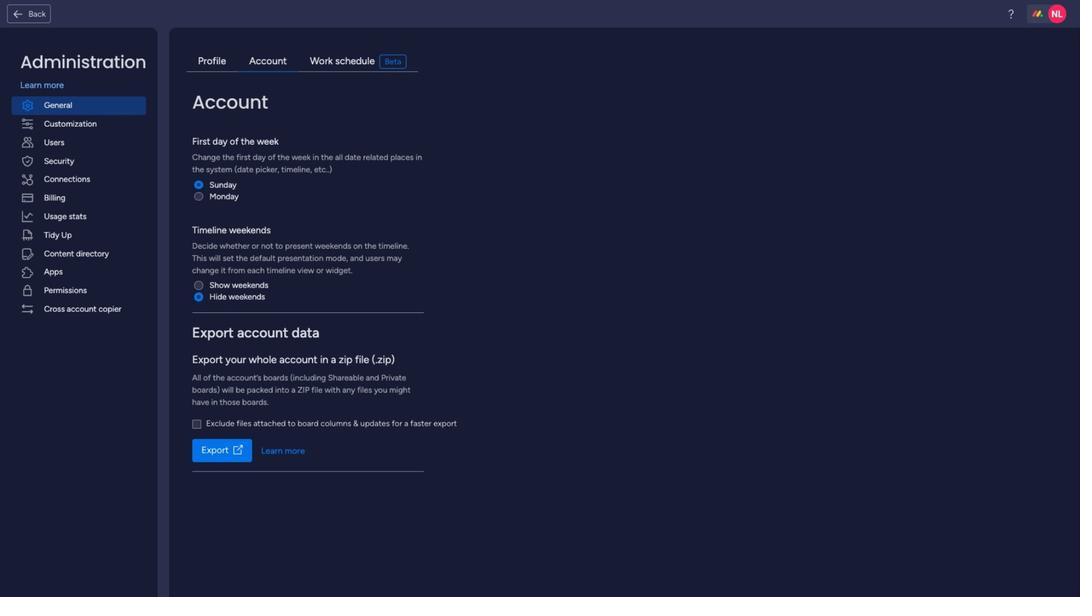 Task type: describe. For each thing, give the bounding box(es) containing it.
noah lott image
[[1048, 5, 1067, 23]]

v2 export image
[[233, 446, 243, 456]]



Task type: locate. For each thing, give the bounding box(es) containing it.
back to workspace image
[[12, 8, 24, 20]]

help image
[[1005, 8, 1017, 20]]



Task type: vqa. For each thing, say whether or not it's contained in the screenshot.
the Category
no



